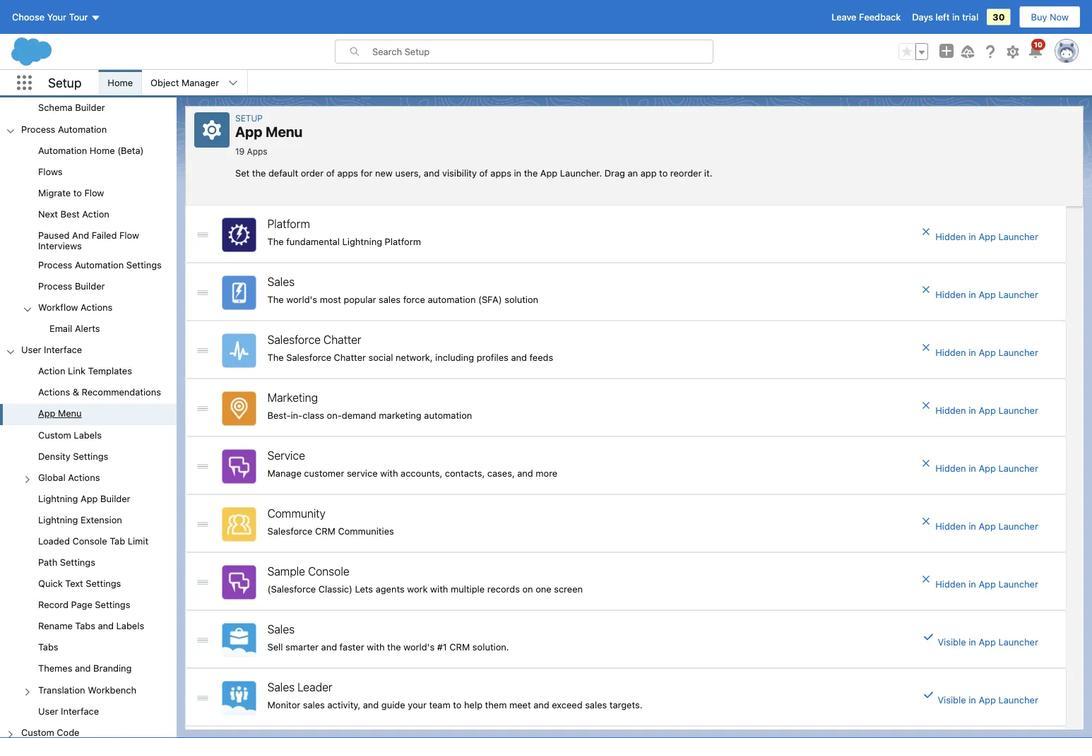 Task type: vqa. For each thing, say whether or not it's contained in the screenshot.
the topmost "User Interface"
yes



Task type: locate. For each thing, give the bounding box(es) containing it.
and down record page settings link
[[98, 621, 114, 631]]

automation down paused and failed flow interviews link
[[75, 259, 124, 270]]

10 button
[[1027, 39, 1045, 60]]

and inside the themes and branding link
[[75, 663, 91, 674]]

home
[[108, 77, 133, 88], [90, 145, 115, 155]]

hidden in app launcher button for marketing
[[910, 399, 1050, 421]]

1 horizontal spatial sales
[[379, 294, 401, 304]]

(sfa)
[[478, 294, 502, 304]]

0 vertical spatial flow
[[84, 187, 104, 198]]

rename tabs and labels
[[38, 621, 144, 631]]

1 horizontal spatial apps
[[490, 167, 511, 178]]

to up 'next best action'
[[73, 187, 82, 198]]

email alerts link
[[49, 323, 100, 336]]

1 vertical spatial visible in app launcher
[[938, 695, 1038, 705]]

settings inside process automation tree item
[[126, 259, 162, 270]]

tabs
[[75, 621, 95, 631], [38, 642, 58, 652]]

to inside "link"
[[73, 187, 82, 198]]

1 the from the top
[[267, 236, 284, 247]]

actions up lightning app builder on the left bottom of the page
[[68, 472, 100, 482]]

1 vertical spatial interface
[[61, 706, 99, 716]]

fundamental
[[286, 236, 340, 247]]

sales sell smarter and faster with the world's #1 crm solution.
[[267, 622, 509, 652]]

and left faster on the left
[[321, 641, 337, 652]]

templates
[[88, 366, 132, 376]]

labels up branding
[[116, 621, 144, 631]]

sales inside sales sell smarter and faster with the world's #1 crm solution.
[[267, 622, 295, 636]]

custom inside 'link'
[[38, 429, 71, 440]]

process for process automation settings
[[38, 259, 72, 270]]

setup up 19 apps on the top left of the page
[[235, 113, 263, 123]]

app for marketing best-in-class on-demand marketing automation
[[979, 405, 996, 416]]

1 vertical spatial action
[[38, 366, 65, 376]]

app inside tree item
[[38, 408, 55, 419]]

marketing best-in-class on-demand marketing automation
[[267, 391, 472, 420]]

the right faster on the left
[[387, 641, 401, 652]]

settings up record page settings
[[86, 578, 121, 589]]

1 horizontal spatial labels
[[116, 621, 144, 631]]

builder inside 'group'
[[75, 102, 105, 113]]

order
[[301, 167, 324, 178]]

flow up 'next best action'
[[84, 187, 104, 198]]

user up custom code
[[38, 706, 58, 716]]

0 vertical spatial the
[[267, 236, 284, 247]]

2 visible in app launcher from the top
[[938, 695, 1038, 705]]

1 horizontal spatial world's
[[404, 641, 435, 652]]

of right the order
[[326, 167, 335, 178]]

in for sales sell smarter and faster with the world's #1 crm solution.
[[969, 637, 976, 647]]

3 hidden in app launcher from the top
[[935, 347, 1038, 358]]

6 hidden in app launcher button from the top
[[910, 515, 1050, 537]]

home inside home link
[[108, 77, 133, 88]]

interviews
[[38, 240, 82, 251]]

sales for the
[[267, 275, 295, 288]]

0 vertical spatial crm
[[315, 526, 335, 536]]

0 horizontal spatial menu
[[58, 408, 82, 419]]

draggable image for manage
[[197, 464, 208, 469]]

1 vertical spatial sales
[[267, 622, 295, 636]]

demand
[[342, 410, 376, 420]]

7 hidden in app launcher from the top
[[935, 579, 1038, 589]]

6 launcher from the top
[[998, 521, 1038, 532]]

2 vertical spatial builder
[[100, 493, 130, 504]]

builder inside process automation tree item
[[75, 281, 105, 291]]

sales the world's most popular sales force automation (sfa) solution
[[267, 275, 538, 304]]

salesforce inside community salesforce crm communities
[[267, 526, 312, 536]]

1 vertical spatial lightning
[[38, 493, 78, 504]]

1 visible in app launcher from the top
[[938, 637, 1038, 647]]

lightning inside lightning extension link
[[38, 514, 78, 525]]

tabs up themes
[[38, 642, 58, 652]]

to
[[659, 167, 668, 178], [73, 187, 82, 198], [453, 699, 462, 710]]

1 apps from the left
[[337, 167, 358, 178]]

crm inside community salesforce crm communities
[[315, 526, 335, 536]]

platform the fundamental lightning platform
[[267, 217, 421, 247]]

0 horizontal spatial tabs
[[38, 642, 58, 652]]

the left fundamental
[[267, 236, 284, 247]]

platform up "sales the world's most popular sales force automation (sfa) solution"
[[385, 236, 421, 247]]

console down lightning extension link
[[72, 536, 107, 546]]

0 horizontal spatial platform
[[267, 217, 310, 230]]

lightning inside platform the fundamental lightning platform
[[342, 236, 382, 247]]

user inside group
[[38, 706, 58, 716]]

automation right the marketing at bottom
[[424, 410, 472, 420]]

2 vertical spatial process
[[38, 281, 72, 291]]

automation down schema builder link
[[58, 123, 107, 134]]

0 vertical spatial home
[[108, 77, 133, 88]]

1 vertical spatial actions
[[38, 387, 70, 397]]

1 vertical spatial user
[[38, 706, 58, 716]]

1 horizontal spatial action
[[82, 208, 109, 219]]

1 horizontal spatial of
[[479, 167, 488, 178]]

automation right force
[[428, 294, 476, 304]]

2 vertical spatial sales
[[267, 680, 295, 694]]

lightning down the global
[[38, 493, 78, 504]]

faster
[[340, 641, 364, 652]]

quick text settings link
[[38, 578, 121, 591]]

app inside setup app menu
[[235, 123, 262, 140]]

2 of from the left
[[479, 167, 488, 178]]

#1
[[437, 641, 447, 652]]

1 vertical spatial labels
[[116, 621, 144, 631]]

interface down "email"
[[44, 344, 82, 355]]

world's inside "sales the world's most popular sales force automation (sfa) solution"
[[286, 294, 317, 304]]

0 horizontal spatial the
[[252, 167, 266, 178]]

translation workbench link
[[38, 684, 136, 697]]

hidden in app launcher for community
[[935, 521, 1038, 532]]

settings inside "link"
[[86, 578, 121, 589]]

hidden for sample console
[[935, 579, 966, 589]]

with inside service manage customer service with accounts, contacts, cases, and more
[[380, 468, 398, 478]]

in for community salesforce crm communities
[[969, 521, 976, 532]]

profiles
[[477, 352, 508, 362]]

settings down custom labels 'link'
[[73, 451, 108, 461]]

draggable image for platform
[[197, 233, 208, 237]]

1 horizontal spatial tabs
[[75, 621, 95, 631]]

5 draggable image from the top
[[197, 580, 208, 585]]

console
[[72, 536, 107, 546], [308, 564, 349, 578]]

crm right #1
[[450, 641, 470, 652]]

app menu tree item
[[0, 404, 177, 425]]

builder down process automation settings link
[[75, 281, 105, 291]]

menu up apps
[[266, 123, 303, 140]]

2 draggable image from the top
[[197, 349, 208, 353]]

1 vertical spatial draggable image
[[197, 349, 208, 353]]

hidden in app launcher button for sample console
[[910, 573, 1050, 595]]

process for process automation
[[21, 123, 55, 134]]

2 vertical spatial group
[[0, 361, 177, 723]]

draggable image
[[197, 233, 208, 237], [197, 349, 208, 353], [197, 696, 208, 700]]

2 the from the top
[[267, 294, 284, 304]]

the left most
[[267, 294, 284, 304]]

0 horizontal spatial apps
[[337, 167, 358, 178]]

visible for sales
[[938, 637, 966, 647]]

world's left #1
[[404, 641, 435, 652]]

global actions link
[[38, 472, 100, 485]]

hidden for marketing
[[935, 405, 966, 416]]

accounts,
[[401, 468, 442, 478]]

group for process automation
[[0, 140, 177, 340]]

lightning inside "lightning app builder" 'link'
[[38, 493, 78, 504]]

labels inside 'link'
[[74, 429, 102, 440]]

3 sales from the top
[[267, 680, 295, 694]]

2 vertical spatial automation
[[75, 259, 124, 270]]

builder up extension
[[100, 493, 130, 504]]

salesforce up marketing
[[286, 352, 331, 362]]

setup for setup app menu
[[235, 113, 263, 123]]

2 vertical spatial with
[[367, 641, 385, 652]]

and inside salesforce chatter the salesforce chatter social network, including profiles and feeds
[[511, 352, 527, 362]]

builder down the "picklist value sets" image
[[75, 102, 105, 113]]

hidden in app launcher button for community
[[910, 515, 1050, 537]]

1 hidden from the top
[[935, 231, 966, 242]]

0 vertical spatial action
[[82, 208, 109, 219]]

of
[[326, 167, 335, 178], [479, 167, 488, 178]]

salesforce chatter the salesforce chatter social network, including profiles and feeds
[[267, 333, 553, 362]]

1 vertical spatial console
[[308, 564, 349, 578]]

the inside platform the fundamental lightning platform
[[267, 236, 284, 247]]

and left feeds
[[511, 352, 527, 362]]

salesforce down community
[[267, 526, 312, 536]]

7 launcher from the top
[[998, 579, 1038, 589]]

2 hidden in app launcher from the top
[[935, 289, 1038, 300]]

process up workflow at the top left of page
[[38, 281, 72, 291]]

automation inside marketing best-in-class on-demand marketing automation
[[424, 410, 472, 420]]

launcher.
[[560, 167, 602, 178]]

1 sales from the top
[[267, 275, 295, 288]]

platform
[[267, 217, 310, 230], [385, 236, 421, 247]]

process automation
[[21, 123, 107, 134]]

4 draggable image from the top
[[197, 522, 208, 527]]

1 vertical spatial flow
[[119, 230, 139, 240]]

feeds
[[529, 352, 553, 362]]

menu inside setup app menu
[[266, 123, 303, 140]]

settings up rename tabs and labels
[[95, 599, 130, 610]]

flow inside the paused and failed flow interviews
[[119, 230, 139, 240]]

settings down paused and failed flow interviews link
[[126, 259, 162, 270]]

home left the (beta)
[[90, 145, 115, 155]]

3 hidden in app launcher button from the top
[[910, 341, 1050, 363]]

launcher for sample console (salesforce classic) lets agents work with multiple records on one screen
[[998, 579, 1038, 589]]

draggable image for sales
[[197, 696, 208, 700]]

and inside sales sell smarter and faster with the world's #1 crm solution.
[[321, 641, 337, 652]]

1 vertical spatial world's
[[404, 641, 435, 652]]

custom left the code
[[21, 727, 54, 737]]

1 vertical spatial builder
[[75, 281, 105, 291]]

user interface link up the code
[[38, 706, 99, 718]]

marketing
[[267, 391, 318, 404]]

sales inside "sales the world's most popular sales force automation (sfa) solution"
[[267, 275, 295, 288]]

smarter
[[285, 641, 319, 652]]

custom labels
[[38, 429, 102, 440]]

sales right exceed
[[585, 699, 607, 710]]

with right work
[[430, 583, 448, 594]]

rename tabs and labels link
[[38, 621, 144, 633]]

2 visible in app launcher button from the top
[[912, 689, 1050, 711]]

interface for top "user interface" link
[[44, 344, 82, 355]]

buy now button
[[1019, 6, 1081, 28]]

the right set on the top left of the page
[[252, 167, 266, 178]]

the up marketing
[[267, 352, 284, 362]]

menu
[[266, 123, 303, 140], [58, 408, 82, 419]]

sample console (salesforce classic) lets agents work with multiple records on one screen
[[267, 564, 583, 594]]

interface down translation workbench link
[[61, 706, 99, 716]]

and left more
[[517, 468, 533, 478]]

0 vertical spatial automation
[[428, 294, 476, 304]]

launcher for marketing best-in-class on-demand marketing automation
[[998, 405, 1038, 416]]

1 horizontal spatial flow
[[119, 230, 139, 240]]

apps
[[247, 146, 267, 156]]

crm inside sales sell smarter and faster with the world's #1 crm solution.
[[450, 641, 470, 652]]

1 vertical spatial process
[[38, 259, 72, 270]]

classic)
[[318, 583, 352, 594]]

flow inside "link"
[[84, 187, 104, 198]]

automation
[[58, 123, 107, 134], [38, 145, 87, 155], [75, 259, 124, 270]]

hidden in app launcher button for sales
[[910, 283, 1050, 305]]

hidden in app launcher button for salesforce chatter
[[910, 341, 1050, 363]]

0 vertical spatial lightning
[[342, 236, 382, 247]]

3 hidden from the top
[[935, 347, 966, 358]]

1 vertical spatial with
[[430, 583, 448, 594]]

0 horizontal spatial flow
[[84, 187, 104, 198]]

process for process builder
[[38, 281, 72, 291]]

settings inside 'link'
[[73, 451, 108, 461]]

1 vertical spatial menu
[[58, 408, 82, 419]]

6 hidden in app launcher from the top
[[935, 521, 1038, 532]]

platform up fundamental
[[267, 217, 310, 230]]

1 vertical spatial user interface
[[38, 706, 99, 716]]

sales left force
[[379, 294, 401, 304]]

0 vertical spatial console
[[72, 536, 107, 546]]

the for sales
[[267, 294, 284, 304]]

lightning for lightning app builder
[[38, 493, 78, 504]]

automation home (beta) link
[[38, 145, 144, 157]]

user
[[21, 344, 41, 355], [38, 706, 58, 716]]

0 vertical spatial sales
[[267, 275, 295, 288]]

process automation settings link
[[38, 259, 162, 272]]

1 draggable image from the top
[[197, 233, 208, 237]]

custom
[[38, 429, 71, 440], [21, 727, 54, 737]]

crm
[[315, 526, 335, 536], [450, 641, 470, 652]]

2 horizontal spatial sales
[[585, 699, 607, 710]]

2 vertical spatial lightning
[[38, 514, 78, 525]]

0 horizontal spatial to
[[73, 187, 82, 198]]

crm down community
[[315, 526, 335, 536]]

lightning
[[342, 236, 382, 247], [38, 493, 78, 504], [38, 514, 78, 525]]

new
[[375, 167, 393, 178]]

team
[[429, 699, 450, 710]]

visible in app launcher for sales
[[938, 637, 1038, 647]]

tabs down record page settings link
[[75, 621, 95, 631]]

hidden in app launcher for platform
[[935, 231, 1038, 242]]

1 vertical spatial salesforce
[[286, 352, 331, 362]]

0 vertical spatial actions
[[81, 302, 113, 312]]

flow right failed
[[119, 230, 139, 240]]

1 vertical spatial custom
[[21, 727, 54, 737]]

sales up "sell"
[[267, 622, 295, 636]]

0 vertical spatial setup
[[48, 75, 81, 90]]

7 hidden from the top
[[935, 579, 966, 589]]

workflow actions tree item
[[0, 298, 177, 340]]

meet
[[509, 699, 531, 710]]

1 horizontal spatial setup
[[235, 113, 263, 123]]

1 horizontal spatial console
[[308, 564, 349, 578]]

apps right visibility
[[490, 167, 511, 178]]

7 hidden in app launcher button from the top
[[910, 573, 1050, 595]]

6 draggable image from the top
[[197, 638, 208, 643]]

console up classic) at left
[[308, 564, 349, 578]]

1 hidden in app launcher from the top
[[935, 231, 1038, 242]]

hidden in app launcher for sales
[[935, 289, 1038, 300]]

process
[[21, 123, 55, 134], [38, 259, 72, 270], [38, 281, 72, 291]]

1 visible from the top
[[938, 637, 966, 647]]

text
[[65, 578, 83, 589]]

with
[[380, 468, 398, 478], [430, 583, 448, 594], [367, 641, 385, 652]]

actions up the alerts
[[81, 302, 113, 312]]

8 launcher from the top
[[998, 637, 1038, 647]]

to right the "app" at right
[[659, 167, 668, 178]]

record
[[38, 599, 68, 610]]

launcher for sales leader monitor sales activity, and guide your team to help them meet and exceed sales targets.
[[998, 695, 1038, 705]]

0 horizontal spatial crm
[[315, 526, 335, 536]]

in for platform the fundamental lightning platform
[[969, 231, 976, 242]]

0 vertical spatial platform
[[267, 217, 310, 230]]

1 vertical spatial setup
[[235, 113, 263, 123]]

chatter
[[324, 333, 361, 346], [334, 352, 366, 362]]

and right meet
[[533, 699, 549, 710]]

lets
[[355, 583, 373, 594]]

2 sales from the top
[[267, 622, 295, 636]]

4 hidden in app launcher from the top
[[935, 405, 1038, 416]]

3 the from the top
[[267, 352, 284, 362]]

app for sample console (salesforce classic) lets agents work with multiple records on one screen
[[979, 579, 996, 589]]

hidden for service
[[935, 463, 966, 474]]

automation for process automation
[[58, 123, 107, 134]]

menu inside tree item
[[58, 408, 82, 419]]

user interface link down "email"
[[21, 344, 82, 357]]

to inside sales leader monitor sales activity, and guide your team to help them meet and exceed sales targets.
[[453, 699, 462, 710]]

1 launcher from the top
[[998, 231, 1038, 242]]

in for marketing best-in-class on-demand marketing automation
[[969, 405, 976, 416]]

9 launcher from the top
[[998, 695, 1038, 705]]

interface inside group
[[61, 706, 99, 716]]

1 vertical spatial tabs
[[38, 642, 58, 652]]

draggable image for salesforce
[[197, 522, 208, 527]]

visible in app launcher button for sales leader
[[912, 689, 1050, 711]]

setup up schema builder
[[48, 75, 81, 90]]

action link templates
[[38, 366, 132, 376]]

the inside salesforce chatter the salesforce chatter social network, including profiles and feeds
[[267, 352, 284, 362]]

actions for workflow
[[81, 302, 113, 312]]

0 vertical spatial menu
[[266, 123, 303, 140]]

app for sales sell smarter and faster with the world's #1 crm solution.
[[979, 637, 996, 647]]

0 vertical spatial visible in app launcher
[[938, 637, 1038, 647]]

console inside loaded console tab limit link
[[72, 536, 107, 546]]

5 hidden from the top
[[935, 463, 966, 474]]

2 draggable image from the top
[[197, 406, 208, 411]]

5 launcher from the top
[[998, 463, 1038, 474]]

action inside next best action link
[[82, 208, 109, 219]]

code
[[57, 727, 79, 737]]

migrate
[[38, 187, 71, 198]]

custom down app menu link
[[38, 429, 71, 440]]

console for loaded
[[72, 536, 107, 546]]

sales inside sales leader monitor sales activity, and guide your team to help them meet and exceed sales targets.
[[267, 680, 295, 694]]

process down the 'interviews'
[[38, 259, 72, 270]]

0 vertical spatial builder
[[75, 102, 105, 113]]

actions left &
[[38, 387, 70, 397]]

the inside "sales the world's most popular sales force automation (sfa) solution"
[[267, 294, 284, 304]]

group containing action link templates
[[0, 361, 177, 723]]

1 vertical spatial crm
[[450, 641, 470, 652]]

labels down app menu tree item
[[74, 429, 102, 440]]

help
[[464, 699, 482, 710]]

interface for "user interface" link to the bottom
[[61, 706, 99, 716]]

menu up custom labels
[[58, 408, 82, 419]]

2 launcher from the top
[[998, 289, 1038, 300]]

1 vertical spatial the
[[267, 294, 284, 304]]

actions & recommendations link
[[38, 387, 161, 400]]

1 draggable image from the top
[[197, 291, 208, 295]]

world's left most
[[286, 294, 317, 304]]

to left help at the bottom left
[[453, 699, 462, 710]]

sell
[[267, 641, 283, 652]]

2 vertical spatial to
[[453, 699, 462, 710]]

0 vertical spatial automation
[[58, 123, 107, 134]]

2 visible from the top
[[938, 695, 966, 705]]

the left "launcher."
[[524, 167, 538, 178]]

process automation link
[[21, 123, 107, 136]]

0 vertical spatial with
[[380, 468, 398, 478]]

the
[[267, 236, 284, 247], [267, 294, 284, 304], [267, 352, 284, 362]]

0 horizontal spatial labels
[[74, 429, 102, 440]]

of right visibility
[[479, 167, 488, 178]]

user interface down "email"
[[21, 344, 82, 355]]

0 vertical spatial visible
[[938, 637, 966, 647]]

1 vertical spatial visible in app launcher button
[[912, 689, 1050, 711]]

automation inside "sales the world's most popular sales force automation (sfa) solution"
[[428, 294, 476, 304]]

launcher for platform the fundamental lightning platform
[[998, 231, 1038, 242]]

console for sample
[[308, 564, 349, 578]]

3 draggable image from the top
[[197, 696, 208, 700]]

and inside service manage customer service with accounts, contacts, cases, and more
[[517, 468, 533, 478]]

multiple
[[451, 583, 485, 594]]

chatter left social
[[334, 352, 366, 362]]

1 horizontal spatial the
[[387, 641, 401, 652]]

2 hidden in app launcher button from the top
[[910, 283, 1050, 305]]

console inside sample console (salesforce classic) lets agents work with multiple records on one screen
[[308, 564, 349, 578]]

user interface up the code
[[38, 706, 99, 716]]

builder for schema builder
[[75, 102, 105, 113]]

settings for page
[[95, 599, 130, 610]]

lightning right fundamental
[[342, 236, 382, 247]]

2 apps from the left
[[490, 167, 511, 178]]

0 vertical spatial world's
[[286, 294, 317, 304]]

user down workflow at the top left of page
[[21, 344, 41, 355]]

2 hidden from the top
[[935, 289, 966, 300]]

app for salesforce chatter the salesforce chatter social network, including profiles and feeds
[[979, 347, 996, 358]]

action up failed
[[82, 208, 109, 219]]

world's inside sales sell smarter and faster with the world's #1 crm solution.
[[404, 641, 435, 652]]

4 hidden from the top
[[935, 405, 966, 416]]

chatter down most
[[324, 333, 361, 346]]

1 hidden in app launcher button from the top
[[910, 225, 1050, 247]]

in for sales the world's most popular sales force automation (sfa) solution
[[969, 289, 976, 300]]

1 vertical spatial automation
[[424, 410, 472, 420]]

failed
[[92, 230, 117, 240]]

draggable image for the
[[197, 291, 208, 295]]

0 horizontal spatial setup
[[48, 75, 81, 90]]

with inside sample console (salesforce classic) lets agents work with multiple records on one screen
[[430, 583, 448, 594]]

1 horizontal spatial menu
[[266, 123, 303, 140]]

0 vertical spatial interface
[[44, 344, 82, 355]]

2 vertical spatial draggable image
[[197, 696, 208, 700]]

group
[[898, 43, 928, 60], [0, 140, 177, 340], [0, 361, 177, 723]]

more
[[536, 468, 557, 478]]

sales up monitor
[[267, 680, 295, 694]]

apps left for
[[337, 167, 358, 178]]

4 launcher from the top
[[998, 405, 1038, 416]]

6 hidden from the top
[[935, 521, 966, 532]]

actions inside tree item
[[81, 302, 113, 312]]

0 horizontal spatial of
[[326, 167, 335, 178]]

group containing automation home (beta)
[[0, 140, 177, 340]]

with right faster on the left
[[367, 641, 385, 652]]

1 vertical spatial visible
[[938, 695, 966, 705]]

workflow actions
[[38, 302, 113, 312]]

sales down leader
[[303, 699, 325, 710]]

hidden in app launcher button for platform
[[910, 225, 1050, 247]]

2 vertical spatial salesforce
[[267, 526, 312, 536]]

1 vertical spatial chatter
[[334, 352, 366, 362]]

1 vertical spatial group
[[0, 140, 177, 340]]

on-
[[327, 410, 342, 420]]

group for user interface
[[0, 361, 177, 723]]

home left the "object"
[[108, 77, 133, 88]]

path settings
[[38, 557, 95, 567]]

5 hidden in app launcher from the top
[[935, 463, 1038, 474]]

0 vertical spatial custom
[[38, 429, 71, 440]]

object manager link
[[142, 70, 228, 95]]

0 vertical spatial process
[[21, 123, 55, 134]]

email alerts
[[49, 323, 100, 334]]

service manage customer service with accounts, contacts, cases, and more
[[267, 449, 557, 478]]

automation down process automation link
[[38, 145, 87, 155]]

1 visible in app launcher button from the top
[[912, 631, 1050, 653]]

3 draggable image from the top
[[197, 464, 208, 469]]

in
[[952, 12, 960, 22], [514, 167, 521, 178], [969, 231, 976, 242], [969, 289, 976, 300], [969, 347, 976, 358], [969, 405, 976, 416], [969, 463, 976, 474], [969, 521, 976, 532], [969, 579, 976, 589], [969, 637, 976, 647], [969, 695, 976, 705]]

feedback
[[859, 12, 901, 22]]

0 horizontal spatial sales
[[303, 699, 325, 710]]

in for sales leader monitor sales activity, and guide your team to help them meet and exceed sales targets.
[[969, 695, 976, 705]]

and up the translation workbench
[[75, 663, 91, 674]]

0 horizontal spatial world's
[[286, 294, 317, 304]]

action left the link
[[38, 366, 65, 376]]

1 vertical spatial automation
[[38, 145, 87, 155]]

limit
[[128, 536, 148, 546]]

draggable image
[[197, 291, 208, 295], [197, 406, 208, 411], [197, 464, 208, 469], [197, 522, 208, 527], [197, 580, 208, 585], [197, 638, 208, 643]]

process down schema
[[21, 123, 55, 134]]

5 hidden in app launcher button from the top
[[910, 457, 1050, 479]]

records
[[487, 583, 520, 594]]

lightning for lightning extension
[[38, 514, 78, 525]]

salesforce down most
[[267, 333, 321, 346]]

visible for sales leader
[[938, 695, 966, 705]]

2 vertical spatial actions
[[68, 472, 100, 482]]

app
[[640, 167, 657, 178]]

builder for process builder
[[75, 281, 105, 291]]

4 hidden in app launcher button from the top
[[910, 399, 1050, 421]]

draggable image for best-
[[197, 406, 208, 411]]

3 launcher from the top
[[998, 347, 1038, 358]]

tab
[[110, 536, 125, 546]]

1 vertical spatial home
[[90, 145, 115, 155]]

action
[[82, 208, 109, 219], [38, 366, 65, 376]]

1 vertical spatial to
[[73, 187, 82, 198]]

sales down fundamental
[[267, 275, 295, 288]]

sales for sell
[[267, 622, 295, 636]]

lightning app builder link
[[38, 493, 130, 506]]

with right 'service'
[[380, 468, 398, 478]]

lightning up loaded
[[38, 514, 78, 525]]

visible in app launcher button for sales
[[912, 631, 1050, 653]]

sales inside "sales the world's most popular sales force automation (sfa) solution"
[[379, 294, 401, 304]]

setup inside setup app menu
[[235, 113, 263, 123]]



Task type: describe. For each thing, give the bounding box(es) containing it.
launcher for sales sell smarter and faster with the world's #1 crm solution.
[[998, 637, 1038, 647]]

schema builder
[[38, 102, 105, 113]]

choose your tour
[[12, 12, 88, 22]]

automation for process automation settings
[[75, 259, 124, 270]]

(salesforce
[[267, 583, 316, 594]]

your
[[408, 699, 427, 710]]

(beta)
[[117, 145, 144, 155]]

setup app menu
[[235, 113, 303, 140]]

settings up quick text settings
[[60, 557, 95, 567]]

home inside automation home (beta) link
[[90, 145, 115, 155]]

themes and branding link
[[38, 663, 132, 676]]

setup link
[[235, 113, 263, 123]]

community
[[267, 506, 325, 520]]

quick
[[38, 578, 63, 589]]

app for sales leader monitor sales activity, and guide your team to help them meet and exceed sales targets.
[[979, 695, 996, 705]]

record page settings
[[38, 599, 130, 610]]

schema
[[38, 102, 73, 113]]

app inside 'link'
[[81, 493, 98, 504]]

hidden in app launcher button for service
[[910, 457, 1050, 479]]

builder inside 'link'
[[100, 493, 130, 504]]

set the default order of apps for new users, and visibility of apps in the app launcher. drag an app to reorder it.
[[235, 167, 712, 178]]

flows
[[38, 166, 62, 177]]

contacts,
[[445, 468, 485, 478]]

hidden for sales
[[935, 289, 966, 300]]

and left the guide
[[363, 699, 379, 710]]

0 vertical spatial chatter
[[324, 333, 361, 346]]

social
[[368, 352, 393, 362]]

density settings
[[38, 451, 108, 461]]

process builder
[[38, 281, 105, 291]]

0 vertical spatial user interface link
[[21, 344, 82, 357]]

with inside sales sell smarter and faster with the world's #1 crm solution.
[[367, 641, 385, 652]]

app menu link
[[38, 408, 82, 421]]

alerts
[[75, 323, 100, 334]]

solution
[[504, 294, 538, 304]]

hidden in app launcher for service
[[935, 463, 1038, 474]]

draggable image for sell
[[197, 638, 208, 643]]

in for sample console (salesforce classic) lets agents work with multiple records on one screen
[[969, 579, 976, 589]]

next
[[38, 208, 58, 219]]

schema builder group
[[0, 55, 177, 119]]

loaded
[[38, 536, 70, 546]]

app for platform the fundamental lightning platform
[[979, 231, 996, 242]]

hidden for salesforce chatter
[[935, 347, 966, 358]]

themes and branding
[[38, 663, 132, 674]]

and right users,
[[424, 167, 440, 178]]

manage
[[267, 468, 301, 478]]

migrate to flow
[[38, 187, 104, 198]]

process builder link
[[38, 281, 105, 293]]

days left in trial
[[912, 12, 978, 22]]

record page settings link
[[38, 599, 130, 612]]

1 vertical spatial user interface link
[[38, 706, 99, 718]]

launcher for sales the world's most popular sales force automation (sfa) solution
[[998, 289, 1038, 300]]

the for platform
[[267, 236, 284, 247]]

popular
[[344, 294, 376, 304]]

object manager
[[151, 77, 219, 88]]

sales for leader
[[267, 680, 295, 694]]

hidden for platform
[[935, 231, 966, 242]]

draggable image for salesforce
[[197, 349, 208, 353]]

app for community salesforce crm communities
[[979, 521, 996, 532]]

visibility
[[442, 167, 477, 178]]

launcher for service manage customer service with accounts, contacts, cases, and more
[[998, 463, 1038, 474]]

0 vertical spatial group
[[898, 43, 928, 60]]

email
[[49, 323, 72, 334]]

picklist value sets image
[[0, 77, 177, 98]]

link
[[68, 366, 85, 376]]

loaded console tab limit
[[38, 536, 148, 546]]

0 vertical spatial user
[[21, 344, 41, 355]]

0 vertical spatial tabs
[[75, 621, 95, 631]]

visible in app launcher for sales leader
[[938, 695, 1038, 705]]

page
[[71, 599, 92, 610]]

trial
[[962, 12, 978, 22]]

automation for marketing
[[424, 410, 472, 420]]

and inside rename tabs and labels link
[[98, 621, 114, 631]]

app menu
[[38, 408, 82, 419]]

the inside sales sell smarter and faster with the world's #1 crm solution.
[[387, 641, 401, 652]]

for
[[361, 167, 373, 178]]

lightning extension link
[[38, 514, 122, 527]]

1 of from the left
[[326, 167, 335, 178]]

buy
[[1031, 12, 1047, 22]]

setup for setup
[[48, 75, 81, 90]]

most
[[320, 294, 341, 304]]

leave feedback link
[[832, 12, 901, 22]]

0 vertical spatial salesforce
[[267, 333, 321, 346]]

19 apps
[[235, 146, 267, 156]]

set
[[235, 167, 249, 178]]

schema builder link
[[38, 102, 105, 115]]

leader
[[297, 680, 332, 694]]

leave feedback
[[832, 12, 901, 22]]

settings for automation
[[126, 259, 162, 270]]

custom for custom labels
[[38, 429, 71, 440]]

19
[[235, 146, 245, 156]]

service
[[347, 468, 378, 478]]

app for service manage customer service with accounts, contacts, cases, and more
[[979, 463, 996, 474]]

hidden for community
[[935, 521, 966, 532]]

solution.
[[472, 641, 509, 652]]

1 vertical spatial platform
[[385, 236, 421, 247]]

agents
[[376, 583, 405, 594]]

process automation tree item
[[0, 119, 177, 340]]

rename
[[38, 621, 73, 631]]

tour
[[69, 12, 88, 22]]

actions for global
[[68, 472, 100, 482]]

hidden in app launcher for marketing
[[935, 405, 1038, 416]]

0 vertical spatial user interface
[[21, 344, 82, 355]]

custom for custom code
[[21, 727, 54, 737]]

path
[[38, 557, 57, 567]]

30
[[993, 12, 1005, 22]]

in for service manage customer service with accounts, contacts, cases, and more
[[969, 463, 976, 474]]

2 horizontal spatial the
[[524, 167, 538, 178]]

now
[[1050, 12, 1069, 22]]

loaded console tab limit link
[[38, 536, 148, 548]]

user interface tree item
[[0, 340, 177, 723]]

custom code link
[[21, 727, 79, 738]]

guide
[[381, 699, 405, 710]]

&
[[73, 387, 79, 397]]

translation workbench
[[38, 684, 136, 695]]

automation for sales
[[428, 294, 476, 304]]

actions & recommendations
[[38, 387, 161, 397]]

class
[[302, 410, 324, 420]]

targets.
[[609, 699, 642, 710]]

action inside action link templates link
[[38, 366, 65, 376]]

screen
[[554, 583, 583, 594]]

days
[[912, 12, 933, 22]]

translation
[[38, 684, 85, 695]]

quick text settings
[[38, 578, 121, 589]]

reorder
[[670, 167, 702, 178]]

it.
[[704, 167, 712, 178]]

settings for text
[[86, 578, 121, 589]]

work
[[407, 583, 428, 594]]

including
[[435, 352, 474, 362]]

launcher for salesforce chatter the salesforce chatter social network, including profiles and feeds
[[998, 347, 1038, 358]]

your
[[47, 12, 66, 22]]

extension
[[81, 514, 122, 525]]

manager
[[182, 77, 219, 88]]

2 horizontal spatial to
[[659, 167, 668, 178]]

in for salesforce chatter the salesforce chatter social network, including profiles and feeds
[[969, 347, 976, 358]]

launcher for community salesforce crm communities
[[998, 521, 1038, 532]]

hidden in app launcher for salesforce chatter
[[935, 347, 1038, 358]]

Search Setup text field
[[372, 40, 713, 63]]

app for sales the world's most popular sales force automation (sfa) solution
[[979, 289, 996, 300]]

draggable image for console
[[197, 580, 208, 585]]

customer
[[304, 468, 344, 478]]

hidden in app launcher for sample console
[[935, 579, 1038, 589]]



